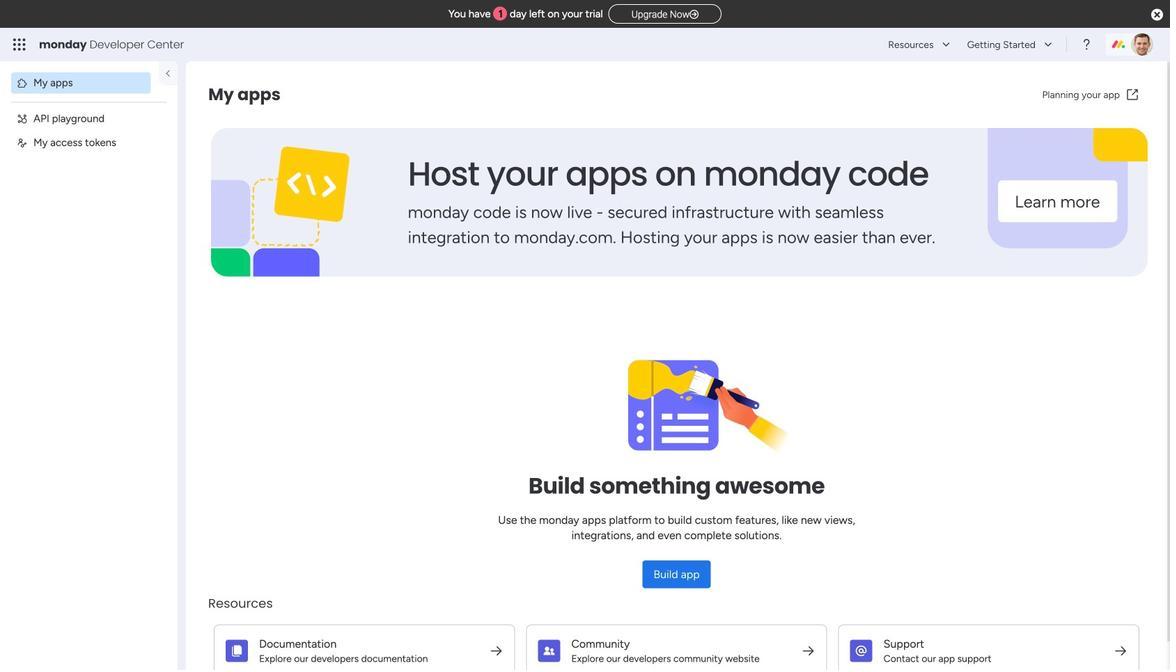 Task type: vqa. For each thing, say whether or not it's contained in the screenshot.
Build Something Awesome image
yes



Task type: locate. For each thing, give the bounding box(es) containing it.
terry turtle image
[[1131, 33, 1154, 56]]

build something awesome image
[[628, 360, 788, 455]]



Task type: describe. For each thing, give the bounding box(es) containing it.
dapulse close image
[[1152, 8, 1164, 22]]

monday code is now live - secured infrastructure with seamless integration to monday.com. hosting your apps is now easier than ever. image
[[211, 128, 1148, 277]]

dapulse rightstroke image
[[690, 9, 699, 20]]

help image
[[1080, 38, 1094, 52]]

select product image
[[13, 38, 26, 52]]



